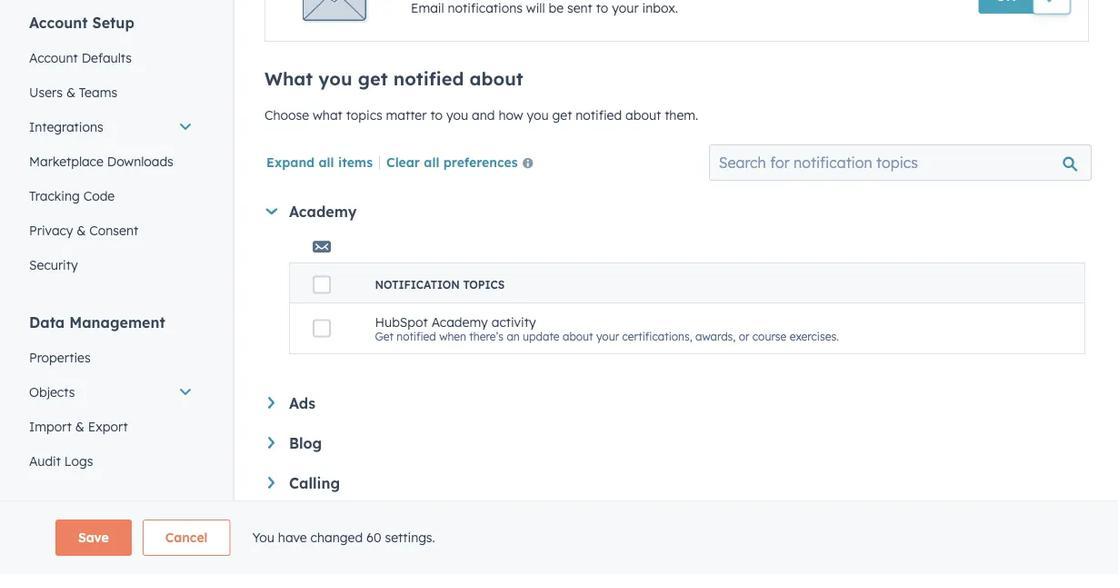 Task type: locate. For each thing, give the bounding box(es) containing it.
2 vertical spatial caret image
[[268, 477, 275, 489]]

0 horizontal spatial about
[[470, 67, 524, 90]]

audit
[[29, 454, 61, 470]]

1 vertical spatial caret image
[[268, 437, 275, 449]]

and
[[472, 107, 495, 123]]

1 account from the top
[[29, 14, 88, 32]]

course
[[753, 330, 787, 343]]

account for account setup
[[29, 14, 88, 32]]

caret image inside academy dropdown button
[[266, 208, 278, 215]]

0 vertical spatial get
[[358, 67, 388, 90]]

you left and
[[446, 107, 468, 123]]

account defaults
[[29, 50, 132, 66]]

topics right what
[[346, 107, 383, 123]]

you have changed 60 settings.
[[252, 530, 435, 546]]

notified
[[393, 67, 464, 90], [576, 107, 622, 123], [397, 330, 436, 343]]

1 horizontal spatial about
[[563, 330, 593, 343]]

all inside button
[[424, 154, 440, 170]]

awards,
[[696, 330, 736, 343]]

or
[[739, 330, 750, 343]]

notified up matter
[[393, 67, 464, 90]]

import & export link
[[18, 410, 204, 445]]

0 horizontal spatial you
[[319, 67, 352, 90]]

calling
[[289, 475, 340, 493]]

caret image inside blog dropdown button
[[268, 437, 275, 449]]

users & teams
[[29, 85, 117, 100]]

defaults
[[82, 50, 132, 66]]

0 vertical spatial to
[[596, 0, 609, 16]]

1 horizontal spatial get
[[552, 107, 572, 123]]

notification
[[375, 278, 460, 292]]

what you get notified about
[[265, 67, 524, 90]]

clear
[[386, 154, 420, 170]]

all left items
[[319, 154, 334, 170]]

60
[[366, 530, 382, 546]]

1 vertical spatial topics
[[463, 278, 505, 292]]

academy
[[289, 203, 357, 221], [432, 314, 488, 330]]

you
[[252, 530, 275, 546]]

notified left them.
[[576, 107, 622, 123]]

about up and
[[470, 67, 524, 90]]

2 vertical spatial notified
[[397, 330, 436, 343]]

your left certifications,
[[596, 330, 619, 343]]

1 vertical spatial academy
[[432, 314, 488, 330]]

to
[[596, 0, 609, 16], [430, 107, 443, 123]]

2 all from the left
[[424, 154, 440, 170]]

2 vertical spatial &
[[75, 419, 84, 435]]

account up account defaults
[[29, 14, 88, 32]]

you
[[319, 67, 352, 90], [446, 107, 468, 123], [527, 107, 549, 123]]

caret image for academy
[[266, 208, 278, 215]]

choose what topics matter to you and how you get notified about them.
[[265, 107, 699, 123]]

expand all items
[[266, 154, 373, 170]]

consent
[[89, 223, 138, 239]]

tracking code link
[[18, 179, 204, 214]]

account for account defaults
[[29, 50, 78, 66]]

0 vertical spatial caret image
[[266, 208, 278, 215]]

0 vertical spatial topics
[[346, 107, 383, 123]]

certifications,
[[622, 330, 693, 343]]

about left them.
[[626, 107, 661, 123]]

0 vertical spatial account
[[29, 14, 88, 32]]

0 horizontal spatial academy
[[289, 203, 357, 221]]

1 vertical spatial &
[[77, 223, 86, 239]]

2 vertical spatial about
[[563, 330, 593, 343]]

1 vertical spatial account
[[29, 50, 78, 66]]

& right users
[[66, 85, 75, 100]]

about
[[470, 67, 524, 90], [626, 107, 661, 123], [563, 330, 593, 343]]

your left inbox.
[[612, 0, 639, 16]]

0 horizontal spatial all
[[319, 154, 334, 170]]

import
[[29, 419, 72, 435]]

to right matter
[[430, 107, 443, 123]]

all right clear
[[424, 154, 440, 170]]

import & export
[[29, 419, 128, 435]]

caret image inside calling dropdown button
[[268, 477, 275, 489]]

cancel
[[165, 530, 208, 546]]

topics up activity
[[463, 278, 505, 292]]

& right privacy at the top left
[[77, 223, 86, 239]]

caret image for blog
[[268, 437, 275, 449]]

academy down expand all items
[[289, 203, 357, 221]]

code
[[83, 188, 115, 204]]

1 vertical spatial to
[[430, 107, 443, 123]]

account
[[29, 14, 88, 32], [29, 50, 78, 66]]

clear all preferences button
[[386, 153, 541, 174]]

what
[[313, 107, 343, 123]]

you up what
[[319, 67, 352, 90]]

data
[[29, 314, 65, 332]]

& left "export"
[[75, 419, 84, 435]]

management
[[69, 314, 165, 332]]

&
[[66, 85, 75, 100], [77, 223, 86, 239], [75, 419, 84, 435]]

1 horizontal spatial you
[[446, 107, 468, 123]]

objects
[[29, 385, 75, 401]]

how
[[499, 107, 523, 123]]

to right sent
[[596, 0, 609, 16]]

about inside hubspot academy activity get notified when there's an update about your certifications, awards, or course exercises.
[[563, 330, 593, 343]]

caret image left "blog"
[[268, 437, 275, 449]]

& for consent
[[77, 223, 86, 239]]

your
[[612, 0, 639, 16], [596, 330, 619, 343]]

get right the how
[[552, 107, 572, 123]]

& inside data management element
[[75, 419, 84, 435]]

email notifications will be sent to your inbox.
[[411, 0, 678, 16]]

1 all from the left
[[319, 154, 334, 170]]

activity
[[492, 314, 536, 330]]

notified right "get" on the left of page
[[397, 330, 436, 343]]

security
[[29, 257, 78, 273]]

0 vertical spatial &
[[66, 85, 75, 100]]

0 vertical spatial your
[[612, 0, 639, 16]]

0 vertical spatial about
[[470, 67, 524, 90]]

1 vertical spatial your
[[596, 330, 619, 343]]

get up matter
[[358, 67, 388, 90]]

2 horizontal spatial about
[[626, 107, 661, 123]]

topics
[[346, 107, 383, 123], [463, 278, 505, 292]]

export
[[88, 419, 128, 435]]

academy down notification topics
[[432, 314, 488, 330]]

ads
[[289, 395, 316, 413]]

0 horizontal spatial topics
[[346, 107, 383, 123]]

caret image down expand
[[266, 208, 278, 215]]

ads button
[[268, 395, 1086, 413]]

privacy
[[29, 223, 73, 239]]

1 horizontal spatial all
[[424, 154, 440, 170]]

users & teams link
[[18, 75, 204, 110]]

all for expand
[[319, 154, 334, 170]]

data management element
[[18, 313, 204, 479]]

about right update
[[563, 330, 593, 343]]

logs
[[64, 454, 93, 470]]

0 horizontal spatial to
[[430, 107, 443, 123]]

1 horizontal spatial academy
[[432, 314, 488, 330]]

properties
[[29, 350, 91, 366]]

caret image left "calling"
[[268, 477, 275, 489]]

2 account from the top
[[29, 50, 78, 66]]

caret image
[[266, 208, 278, 215], [268, 437, 275, 449], [268, 477, 275, 489]]

account up users
[[29, 50, 78, 66]]

you right the how
[[527, 107, 549, 123]]



Task type: vqa. For each thing, say whether or not it's contained in the screenshot.
"menu" to the right
no



Task type: describe. For each thing, give the bounding box(es) containing it.
them.
[[665, 107, 699, 123]]

matter
[[386, 107, 427, 123]]

downloads
[[107, 154, 174, 170]]

account setup element
[[18, 13, 204, 283]]

what
[[265, 67, 313, 90]]

blog button
[[268, 435, 1086, 453]]

choose
[[265, 107, 309, 123]]

users
[[29, 85, 63, 100]]

expand
[[266, 154, 315, 170]]

1 horizontal spatial to
[[596, 0, 609, 16]]

Search for notification topics search field
[[709, 145, 1092, 181]]

privacy & consent link
[[18, 214, 204, 248]]

will
[[526, 0, 545, 16]]

setup
[[92, 14, 134, 32]]

cancel button
[[143, 520, 230, 556]]

your inside hubspot academy activity get notified when there's an update about your certifications, awards, or course exercises.
[[596, 330, 619, 343]]

academy inside hubspot academy activity get notified when there's an update about your certifications, awards, or course exercises.
[[432, 314, 488, 330]]

marketplace
[[29, 154, 104, 170]]

have
[[278, 530, 307, 546]]

audit logs link
[[18, 445, 204, 479]]

data management
[[29, 314, 165, 332]]

1 vertical spatial about
[[626, 107, 661, 123]]

properties link
[[18, 341, 204, 376]]

there's
[[470, 330, 504, 343]]

expand all items button
[[266, 154, 373, 170]]

calling button
[[268, 475, 1086, 493]]

audit logs
[[29, 454, 93, 470]]

privacy & consent
[[29, 223, 138, 239]]

integrations
[[29, 119, 103, 135]]

caret image for calling
[[268, 477, 275, 489]]

notified inside hubspot academy activity get notified when there's an update about your certifications, awards, or course exercises.
[[397, 330, 436, 343]]

clear all preferences
[[386, 154, 518, 170]]

items
[[338, 154, 373, 170]]

changed
[[311, 530, 363, 546]]

blog
[[289, 435, 322, 453]]

inbox.
[[642, 0, 678, 16]]

update
[[523, 330, 560, 343]]

account setup
[[29, 14, 134, 32]]

objects button
[[18, 376, 204, 410]]

1 vertical spatial get
[[552, 107, 572, 123]]

tracking
[[29, 188, 80, 204]]

1 horizontal spatial topics
[[463, 278, 505, 292]]

notification topics
[[375, 278, 505, 292]]

save
[[78, 530, 109, 546]]

0 horizontal spatial get
[[358, 67, 388, 90]]

security link
[[18, 248, 204, 283]]

all for clear
[[424, 154, 440, 170]]

settings.
[[385, 530, 435, 546]]

account defaults link
[[18, 41, 204, 75]]

teams
[[79, 85, 117, 100]]

marketplace downloads link
[[18, 145, 204, 179]]

when
[[439, 330, 466, 343]]

notifications
[[448, 0, 523, 16]]

& for export
[[75, 419, 84, 435]]

save button
[[55, 520, 132, 556]]

caret image
[[268, 397, 275, 409]]

2 horizontal spatial you
[[527, 107, 549, 123]]

0 vertical spatial notified
[[393, 67, 464, 90]]

integrations button
[[18, 110, 204, 145]]

get
[[375, 330, 394, 343]]

marketplace downloads
[[29, 154, 174, 170]]

preferences
[[443, 154, 518, 170]]

be
[[549, 0, 564, 16]]

1 vertical spatial notified
[[576, 107, 622, 123]]

hubspot academy activity get notified when there's an update about your certifications, awards, or course exercises.
[[375, 314, 839, 343]]

0 vertical spatial academy
[[289, 203, 357, 221]]

& for teams
[[66, 85, 75, 100]]

email
[[411, 0, 444, 16]]

an
[[507, 330, 520, 343]]

exercises.
[[790, 330, 839, 343]]

academy button
[[265, 203, 1086, 221]]

hubspot
[[375, 314, 428, 330]]

sent
[[567, 0, 593, 16]]

tracking code
[[29, 188, 115, 204]]



